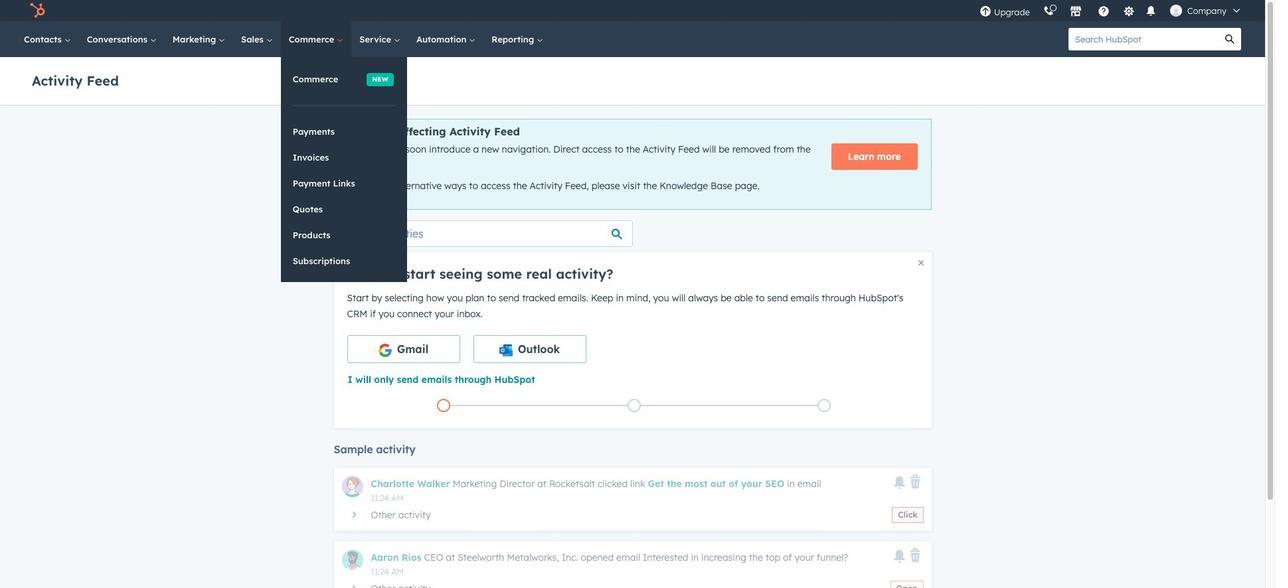 Task type: describe. For each thing, give the bounding box(es) containing it.
jacob simon image
[[1170, 5, 1182, 17]]

close image
[[918, 260, 924, 266]]

commerce menu
[[281, 57, 407, 282]]

Search HubSpot search field
[[1069, 28, 1219, 50]]

onboarding.steps.sendtrackedemailingmail.title image
[[631, 403, 637, 410]]

marketplaces image
[[1070, 6, 1082, 18]]



Task type: locate. For each thing, give the bounding box(es) containing it.
menu
[[973, 0, 1250, 21]]

onboarding.steps.finalstep.title image
[[821, 403, 828, 410]]

Search activities search field
[[334, 220, 633, 247]]

None checkbox
[[347, 335, 460, 363], [473, 335, 586, 363], [347, 335, 460, 363], [473, 335, 586, 363]]

list
[[348, 396, 920, 415]]



Task type: vqa. For each thing, say whether or not it's contained in the screenshot.
option
yes



